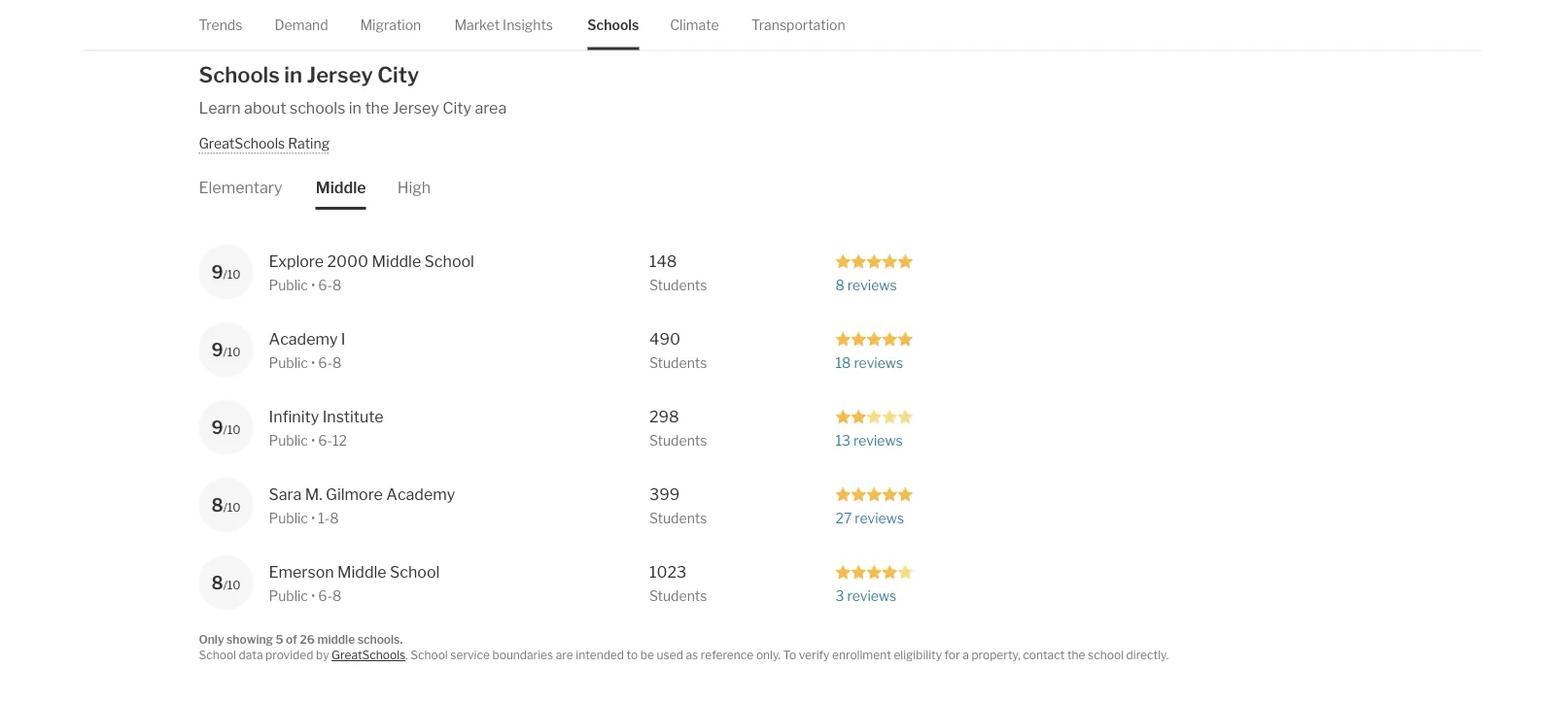 Task type: vqa. For each thing, say whether or not it's contained in the screenshot.


Task type: locate. For each thing, give the bounding box(es) containing it.
0 vertical spatial 9
[[211, 261, 223, 283]]

middle down rating
[[316, 178, 366, 197]]

1 vertical spatial academy
[[386, 485, 455, 504]]

1 9 /10 from the top
[[211, 261, 241, 283]]

academy right gilmore
[[386, 485, 455, 504]]

schools.
[[357, 633, 403, 647]]

reviews right 27
[[855, 511, 904, 527]]

8 reviews
[[836, 277, 897, 294]]

students down 298
[[649, 433, 707, 449]]

a
[[963, 649, 969, 663]]

rating 5.0 out of 5 element up 8 reviews at the top
[[836, 253, 913, 269]]

0 vertical spatial rating 5.0 out of 5 element
[[836, 253, 913, 269]]

4 public from the top
[[269, 511, 308, 527]]

eligibility
[[894, 649, 942, 663]]

4 6- from the top
[[318, 588, 332, 605]]

students down 399
[[649, 511, 707, 527]]

1 vertical spatial 9
[[211, 339, 223, 360]]

• left 12
[[311, 433, 315, 449]]

3 reviews
[[836, 588, 897, 605]]

are
[[556, 649, 573, 663]]

2 9 /10 from the top
[[211, 339, 241, 360]]

institute
[[322, 407, 384, 426]]

area
[[475, 99, 507, 118]]

migration link
[[360, 0, 421, 50]]

gilmore
[[326, 485, 383, 504]]

1 9 from the top
[[211, 261, 223, 283]]

climate link
[[670, 0, 719, 50]]

• up infinity
[[311, 355, 315, 372]]

in up the schools
[[284, 61, 302, 87]]

m.
[[305, 485, 322, 504]]

8 /10 up only
[[211, 572, 241, 594]]

sara m. gilmore academy public • 1-8
[[269, 485, 455, 527]]

490
[[649, 329, 680, 348]]

9 /10 left explore
[[211, 261, 241, 283]]

rating 4.0 out of 5 element
[[836, 564, 913, 580]]

5 • from the top
[[311, 588, 315, 605]]

reviews for 148
[[848, 277, 897, 294]]

city down migration link
[[377, 61, 419, 87]]

school
[[424, 252, 474, 270], [390, 563, 440, 582], [199, 649, 236, 663], [411, 649, 448, 663]]

3 /10 from the top
[[223, 423, 241, 437]]

3 9 from the top
[[211, 417, 223, 438]]

trends
[[199, 17, 242, 33]]

9 /10 left academy i public • 6-8
[[211, 339, 241, 360]]

9 for academy i
[[211, 339, 223, 360]]

3 6- from the top
[[318, 433, 332, 449]]

public down explore
[[269, 277, 308, 294]]

climate
[[670, 17, 719, 33]]

• inside 'explore 2000 middle school public • 6-8'
[[311, 277, 315, 294]]

8 /10 left sara
[[211, 495, 241, 516]]

public inside 'explore 2000 middle school public • 6-8'
[[269, 277, 308, 294]]

in right the schools
[[349, 99, 362, 118]]

8 up middle
[[332, 588, 341, 605]]

1 horizontal spatial schools
[[587, 17, 639, 33]]

• left '1-' at bottom left
[[311, 511, 315, 527]]

reference
[[701, 649, 754, 663]]

1 horizontal spatial greatschools
[[332, 649, 406, 663]]

1 • from the top
[[311, 277, 315, 294]]

/10 left explore
[[223, 267, 241, 281]]

2 rating 5.0 out of 5 element from the top
[[836, 330, 913, 347]]

schools up learn on the top left
[[199, 61, 280, 87]]

8 inside 'explore 2000 middle school public • 6-8'
[[332, 277, 341, 294]]

rating 5.0 out of 5 element up 27 reviews
[[836, 486, 913, 503]]

4 • from the top
[[311, 511, 315, 527]]

1 public from the top
[[269, 277, 308, 294]]

5 students from the top
[[649, 588, 707, 605]]

2 9 from the top
[[211, 339, 223, 360]]

transportation link
[[751, 0, 845, 50]]

students down 148
[[649, 277, 707, 294]]

showing
[[227, 633, 273, 647]]

emerson middle school button
[[269, 561, 536, 584]]

greatschools up elementary element
[[199, 136, 285, 152]]

0 vertical spatial the
[[365, 99, 389, 118]]

verify
[[799, 649, 830, 663]]

school down only
[[199, 649, 236, 663]]

only
[[199, 633, 224, 647]]

elementary element
[[199, 153, 282, 210]]

6-
[[318, 277, 332, 294], [318, 355, 332, 372], [318, 433, 332, 449], [318, 588, 332, 605]]

2 vertical spatial 9 /10
[[211, 417, 241, 438]]

students
[[649, 277, 707, 294], [649, 355, 707, 372], [649, 433, 707, 449], [649, 511, 707, 527], [649, 588, 707, 605]]

1 vertical spatial schools
[[199, 61, 280, 87]]

the right the schools
[[365, 99, 389, 118]]

1 vertical spatial middle
[[372, 252, 421, 270]]

students down 490
[[649, 355, 707, 372]]

used
[[657, 649, 683, 663]]

school down the high
[[424, 252, 474, 270]]

298
[[649, 407, 679, 426]]

18 reviews
[[836, 355, 903, 372]]

rating 5.0 out of 5 element for 148
[[836, 253, 913, 269]]

infinity institute public • 6-12
[[269, 407, 384, 449]]

1 vertical spatial the
[[1067, 649, 1085, 663]]

5 public from the top
[[269, 588, 308, 605]]

/10 for emerson
[[223, 578, 241, 592]]

0 horizontal spatial in
[[284, 61, 302, 87]]

2 students from the top
[[649, 355, 707, 372]]

0 vertical spatial jersey
[[307, 61, 373, 87]]

1 vertical spatial 9 /10
[[211, 339, 241, 360]]

by
[[316, 649, 329, 663]]

4 students from the top
[[649, 511, 707, 527]]

public down infinity
[[269, 433, 308, 449]]

6- up institute at the left bottom of the page
[[318, 355, 332, 372]]

9 /10 for explore 2000 middle school
[[211, 261, 241, 283]]

1 students from the top
[[649, 277, 707, 294]]

/10
[[223, 267, 241, 281], [223, 345, 241, 359], [223, 423, 241, 437], [223, 500, 241, 514], [223, 578, 241, 592]]

infinity institute button
[[269, 405, 536, 428]]

2 6- from the top
[[318, 355, 332, 372]]

/10 for infinity
[[223, 423, 241, 437]]

academy left i
[[269, 329, 338, 348]]

trends link
[[199, 0, 242, 50]]

greatschools down schools.
[[332, 649, 406, 663]]

reviews right 18
[[854, 355, 903, 372]]

0 vertical spatial schools
[[587, 17, 639, 33]]

8 up only
[[211, 572, 223, 594]]

8 down i
[[332, 355, 341, 372]]

rating 5.0 out of 5 element up 18 reviews
[[836, 330, 913, 347]]

8
[[332, 277, 341, 294], [836, 277, 845, 294], [332, 355, 341, 372], [211, 495, 223, 516], [330, 511, 339, 527], [211, 572, 223, 594], [332, 588, 341, 605]]

• inside academy i public • 6-8
[[311, 355, 315, 372]]

6- down institute at the left bottom of the page
[[318, 433, 332, 449]]

5
[[276, 633, 283, 647]]

/10 left infinity
[[223, 423, 241, 437]]

1 horizontal spatial academy
[[386, 485, 455, 504]]

1 vertical spatial 8 /10
[[211, 572, 241, 594]]

enrollment
[[832, 649, 891, 663]]

schools in jersey city
[[199, 61, 419, 87]]

0 horizontal spatial academy
[[269, 329, 338, 348]]

demand
[[275, 17, 328, 33]]

jersey up high element
[[392, 99, 439, 118]]

148 students
[[649, 252, 707, 294]]

jersey
[[307, 61, 373, 87], [392, 99, 439, 118]]

0 vertical spatial 8 /10
[[211, 495, 241, 516]]

1 /10 from the top
[[223, 267, 241, 281]]

explore 2000 middle school public • 6-8
[[269, 252, 474, 294]]

learn
[[199, 99, 241, 118]]

rating 5.0 out of 5 element for 490
[[836, 330, 913, 347]]

schools left "climate"
[[587, 17, 639, 33]]

• down emerson
[[311, 588, 315, 605]]

• inside infinity institute public • 6-12
[[311, 433, 315, 449]]

to
[[783, 649, 796, 663]]

reviews down rating 2.0 out of 5 element
[[853, 433, 903, 449]]

13
[[836, 433, 851, 449]]

students down 1023
[[649, 588, 707, 605]]

explore
[[269, 252, 324, 270]]

1 vertical spatial jersey
[[392, 99, 439, 118]]

middle element
[[316, 153, 366, 210]]

• down explore
[[311, 277, 315, 294]]

2 public from the top
[[269, 355, 308, 372]]

2 /10 from the top
[[223, 345, 241, 359]]

6- down emerson
[[318, 588, 332, 605]]

8 /10 for sara m. gilmore academy
[[211, 495, 241, 516]]

1 vertical spatial greatschools
[[332, 649, 406, 663]]

3 9 /10 from the top
[[211, 417, 241, 438]]

9 left explore
[[211, 261, 223, 283]]

399 students
[[649, 485, 707, 527]]

3 • from the top
[[311, 433, 315, 449]]

9 left academy i public • 6-8
[[211, 339, 223, 360]]

3 rating 5.0 out of 5 element from the top
[[836, 486, 913, 503]]

1 horizontal spatial the
[[1067, 649, 1085, 663]]

public
[[269, 277, 308, 294], [269, 355, 308, 372], [269, 433, 308, 449], [269, 511, 308, 527], [269, 588, 308, 605]]

data
[[239, 649, 263, 663]]

• inside sara m. gilmore academy public • 1-8
[[311, 511, 315, 527]]

/10 for sara
[[223, 500, 241, 514]]

9 /10
[[211, 261, 241, 283], [211, 339, 241, 360], [211, 417, 241, 438]]

reviews up 18 reviews
[[848, 277, 897, 294]]

9
[[211, 261, 223, 283], [211, 339, 223, 360], [211, 417, 223, 438]]

the
[[365, 99, 389, 118], [1067, 649, 1085, 663]]

jersey up learn about schools in the jersey city area
[[307, 61, 373, 87]]

middle
[[316, 178, 366, 197], [372, 252, 421, 270], [337, 563, 387, 582]]

0 vertical spatial 9 /10
[[211, 261, 241, 283]]

8 down gilmore
[[330, 511, 339, 527]]

greatschools link
[[332, 649, 406, 663]]

4 /10 from the top
[[223, 500, 241, 514]]

/10 up showing
[[223, 578, 241, 592]]

city left area
[[442, 99, 471, 118]]

2 vertical spatial rating 5.0 out of 5 element
[[836, 486, 913, 503]]

2 • from the top
[[311, 355, 315, 372]]

3 students from the top
[[649, 433, 707, 449]]

27 reviews
[[836, 511, 904, 527]]

market insights link
[[454, 0, 553, 50]]

in
[[284, 61, 302, 87], [349, 99, 362, 118]]

insights
[[503, 17, 553, 33]]

high
[[397, 178, 431, 197]]

/10 left sara
[[223, 500, 241, 514]]

reviews
[[848, 277, 897, 294], [854, 355, 903, 372], [853, 433, 903, 449], [855, 511, 904, 527], [847, 588, 897, 605]]

public down emerson
[[269, 588, 308, 605]]

reviews down rating 4.0 out of 5 element
[[847, 588, 897, 605]]

rating 5.0 out of 5 element
[[836, 253, 913, 269], [836, 330, 913, 347], [836, 486, 913, 503]]

public inside infinity institute public • 6-12
[[269, 433, 308, 449]]

middle right 2000
[[372, 252, 421, 270]]

1 horizontal spatial city
[[442, 99, 471, 118]]

1 8 /10 from the top
[[211, 495, 241, 516]]

middle inside 'explore 2000 middle school public • 6-8'
[[372, 252, 421, 270]]

schools for schools in jersey city
[[199, 61, 280, 87]]

5 /10 from the top
[[223, 578, 241, 592]]

market insights
[[454, 17, 553, 33]]

the left school
[[1067, 649, 1085, 663]]

0 horizontal spatial greatschools
[[199, 136, 285, 152]]

1 vertical spatial in
[[349, 99, 362, 118]]

0 horizontal spatial city
[[377, 61, 419, 87]]

contact
[[1023, 649, 1065, 663]]

schools
[[587, 17, 639, 33], [199, 61, 280, 87]]

9 /10 left infinity
[[211, 417, 241, 438]]

infinity
[[269, 407, 319, 426]]

298 students
[[649, 407, 707, 449]]

•
[[311, 277, 315, 294], [311, 355, 315, 372], [311, 433, 315, 449], [311, 511, 315, 527], [311, 588, 315, 605]]

2 vertical spatial middle
[[337, 563, 387, 582]]

academy inside sara m. gilmore academy public • 1-8
[[386, 485, 455, 504]]

2 8 /10 from the top
[[211, 572, 241, 594]]

0 vertical spatial greatschools
[[199, 136, 285, 152]]

0 horizontal spatial schools
[[199, 61, 280, 87]]

greatschools rating
[[199, 136, 330, 152]]

3 public from the top
[[269, 433, 308, 449]]

8 down 2000
[[332, 277, 341, 294]]

8 inside academy i public • 6-8
[[332, 355, 341, 372]]

490 students
[[649, 329, 707, 372]]

2 vertical spatial 9
[[211, 417, 223, 438]]

9 left infinity
[[211, 417, 223, 438]]

8 /10 for emerson middle school
[[211, 572, 241, 594]]

1 rating 5.0 out of 5 element from the top
[[836, 253, 913, 269]]

12
[[332, 433, 347, 449]]

/10 left academy i public • 6-8
[[223, 345, 241, 359]]

school up schools.
[[390, 563, 440, 582]]

greatschools
[[199, 136, 285, 152], [332, 649, 406, 663]]

1 6- from the top
[[318, 277, 332, 294]]

1 vertical spatial rating 5.0 out of 5 element
[[836, 330, 913, 347]]

migration
[[360, 17, 421, 33]]

middle right emerson
[[337, 563, 387, 582]]

public down sara
[[269, 511, 308, 527]]

school right .
[[411, 649, 448, 663]]

rating 2.0 out of 5 element
[[836, 408, 913, 425]]

6- down 2000
[[318, 277, 332, 294]]

13 reviews
[[836, 433, 903, 449]]

academy
[[269, 329, 338, 348], [386, 485, 455, 504]]

public up infinity
[[269, 355, 308, 372]]

0 vertical spatial academy
[[269, 329, 338, 348]]



Task type: describe. For each thing, give the bounding box(es) containing it.
be
[[640, 649, 654, 663]]

9 /10 for infinity institute
[[211, 417, 241, 438]]

i
[[341, 329, 346, 348]]

9 for infinity institute
[[211, 417, 223, 438]]

.
[[406, 649, 408, 663]]

reviews for 399
[[855, 511, 904, 527]]

schools
[[290, 99, 345, 118]]

middle inside emerson middle school public • 6-8
[[337, 563, 387, 582]]

school inside emerson middle school public • 6-8
[[390, 563, 440, 582]]

transportation
[[751, 17, 845, 33]]

3
[[836, 588, 844, 605]]

18
[[836, 355, 851, 372]]

emerson
[[269, 563, 334, 582]]

school
[[1088, 649, 1124, 663]]

9 for explore 2000 middle school
[[211, 261, 223, 283]]

6- inside emerson middle school public • 6-8
[[318, 588, 332, 605]]

for
[[944, 649, 960, 663]]

property,
[[972, 649, 1020, 663]]

/10 for academy
[[223, 345, 241, 359]]

9 /10 for academy i
[[211, 339, 241, 360]]

learn about schools in the jersey city area
[[199, 99, 507, 118]]

middle
[[317, 633, 355, 647]]

399
[[649, 485, 680, 504]]

service
[[450, 649, 490, 663]]

1 horizontal spatial in
[[349, 99, 362, 118]]

elementary
[[199, 178, 282, 197]]

as
[[686, 649, 698, 663]]

reviews for 490
[[854, 355, 903, 372]]

• inside emerson middle school public • 6-8
[[311, 588, 315, 605]]

reviews for 298
[[853, 433, 903, 449]]

demand link
[[275, 0, 328, 50]]

148
[[649, 252, 677, 270]]

market
[[454, 17, 500, 33]]

schools link
[[587, 0, 639, 50]]

high element
[[397, 153, 431, 210]]

academy i public • 6-8
[[269, 329, 346, 372]]

public inside academy i public • 6-8
[[269, 355, 308, 372]]

rating 5.0 out of 5 element for 399
[[836, 486, 913, 503]]

academy i button
[[269, 327, 536, 351]]

0 horizontal spatial jersey
[[307, 61, 373, 87]]

8 inside emerson middle school public • 6-8
[[332, 588, 341, 605]]

provided
[[265, 649, 313, 663]]

1 vertical spatial city
[[442, 99, 471, 118]]

about
[[244, 99, 286, 118]]

rating
[[288, 136, 330, 152]]

0 vertical spatial middle
[[316, 178, 366, 197]]

0 vertical spatial in
[[284, 61, 302, 87]]

sara m. gilmore academy button
[[269, 483, 536, 506]]

boundaries
[[492, 649, 553, 663]]

to
[[627, 649, 638, 663]]

1023
[[649, 563, 687, 582]]

emerson middle school public • 6-8
[[269, 563, 440, 605]]

public inside emerson middle school public • 6-8
[[269, 588, 308, 605]]

0 vertical spatial city
[[377, 61, 419, 87]]

0 horizontal spatial the
[[365, 99, 389, 118]]

only showing 5 of         26 middle schools.
[[199, 633, 403, 647]]

27
[[836, 511, 852, 527]]

of
[[286, 633, 297, 647]]

/10 for explore
[[223, 267, 241, 281]]

school inside 'explore 2000 middle school public • 6-8'
[[424, 252, 474, 270]]

reviews for 1023
[[847, 588, 897, 605]]

8 up 18
[[836, 277, 845, 294]]

students for 148
[[649, 277, 707, 294]]

1 horizontal spatial jersey
[[392, 99, 439, 118]]

school data provided by greatschools . school service boundaries are intended to be used as reference only. to verify enrollment eligibility for a property, contact the school directly.
[[199, 649, 1169, 663]]

schools for schools
[[587, 17, 639, 33]]

26
[[300, 633, 315, 647]]

students for 490
[[649, 355, 707, 372]]

2000
[[327, 252, 369, 270]]

8 left sara
[[211, 495, 223, 516]]

students for 298
[[649, 433, 707, 449]]

students for 399
[[649, 511, 707, 527]]

1-
[[318, 511, 330, 527]]

6- inside academy i public • 6-8
[[318, 355, 332, 372]]

6- inside infinity institute public • 6-12
[[318, 433, 332, 449]]

public inside sara m. gilmore academy public • 1-8
[[269, 511, 308, 527]]

intended
[[576, 649, 624, 663]]

explore 2000 middle school button
[[269, 250, 536, 273]]

directly.
[[1126, 649, 1169, 663]]

6- inside 'explore 2000 middle school public • 6-8'
[[318, 277, 332, 294]]

8 inside sara m. gilmore academy public • 1-8
[[330, 511, 339, 527]]

1023 students
[[649, 563, 707, 605]]

academy inside academy i public • 6-8
[[269, 329, 338, 348]]

only.
[[756, 649, 781, 663]]

students for 1023
[[649, 588, 707, 605]]

sara
[[269, 485, 302, 504]]



